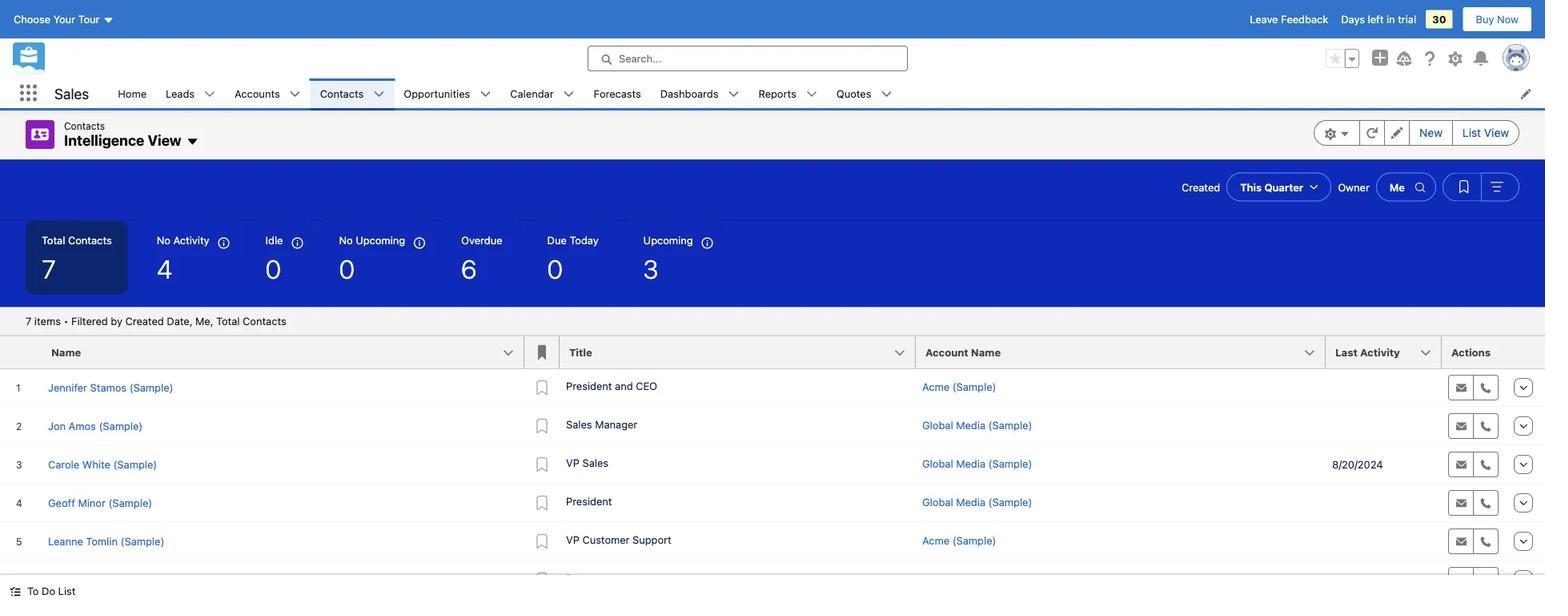 Task type: describe. For each thing, give the bounding box(es) containing it.
search...
[[619, 52, 662, 64]]

leads link
[[156, 78, 204, 108]]

no for 0
[[339, 234, 353, 246]]

30
[[1433, 13, 1447, 25]]

3
[[644, 254, 659, 284]]

list inside list view "button"
[[1463, 126, 1482, 139]]

text default image down leads list item
[[186, 135, 199, 148]]

important cell
[[525, 336, 560, 369]]

accounts list item
[[225, 78, 311, 108]]

last activity cell
[[1326, 336, 1452, 369]]

account
[[926, 346, 969, 358]]

president and ceo
[[566, 379, 658, 391]]

title cell
[[560, 336, 926, 369]]

reports link
[[749, 78, 806, 108]]

leave feedback link
[[1251, 13, 1329, 25]]

actions
[[1452, 346, 1491, 358]]

due
[[548, 234, 567, 246]]

1 vertical spatial total
[[216, 315, 240, 327]]

new button
[[1410, 120, 1454, 146]]

activity for last activity
[[1361, 346, 1401, 358]]

buy now button
[[1463, 6, 1533, 32]]

today
[[570, 234, 599, 246]]

last
[[1336, 346, 1358, 358]]

7 inside total contacts 7
[[42, 254, 56, 284]]

vp sales
[[566, 456, 609, 468]]

your
[[53, 13, 75, 25]]

action cell
[[1507, 336, 1546, 369]]

list view button
[[1453, 120, 1520, 146]]

cell for manager
[[1326, 406, 1443, 445]]

no for 4
[[157, 234, 171, 246]]

me button
[[1377, 173, 1437, 201]]

6
[[461, 254, 477, 284]]

0 horizontal spatial 7
[[26, 315, 32, 327]]

7 items • filtered by created date, me, total contacts
[[26, 315, 287, 327]]

vp customer support
[[566, 533, 672, 545]]

contacts inside total contacts 7
[[68, 234, 112, 246]]

actions cell
[[1443, 336, 1507, 369]]

2 upcoming from the left
[[644, 234, 693, 246]]

in
[[1387, 13, 1396, 25]]

contacts link
[[311, 78, 374, 108]]

key performance indicators group
[[0, 221, 1546, 307]]

trial
[[1399, 13, 1417, 25]]

list containing home
[[108, 78, 1546, 108]]

choose your tour button
[[13, 6, 115, 32]]

left
[[1368, 13, 1384, 25]]

due today 0
[[548, 234, 599, 284]]

customer
[[583, 533, 630, 545]]

8/20/2024
[[1333, 458, 1384, 470]]

support
[[633, 533, 672, 545]]

leave feedback
[[1251, 13, 1329, 25]]

text default image for calendar
[[564, 89, 575, 100]]

days
[[1342, 13, 1366, 25]]

text default image for leads
[[204, 89, 216, 100]]

vp for vp customer support
[[566, 533, 580, 545]]

text default image for reports
[[806, 89, 818, 100]]

president for president
[[566, 495, 612, 507]]

owner
[[1339, 181, 1370, 193]]

cell for customer
[[1326, 522, 1443, 560]]

this
[[1241, 181, 1262, 193]]

7 items • filtered by created date, me, total contacts status
[[26, 315, 287, 327]]

0 for idle
[[266, 254, 281, 284]]

intelligence view
[[64, 132, 182, 149]]

list inside the 'to do list' 'button'
[[58, 585, 76, 597]]

opportunities list item
[[394, 78, 501, 108]]

overdue
[[461, 234, 503, 246]]

account name button
[[916, 336, 1326, 368]]

me,
[[195, 315, 213, 327]]

4
[[157, 254, 172, 284]]

reports
[[759, 87, 797, 99]]

•
[[64, 315, 69, 327]]

forecasts link
[[584, 78, 651, 108]]

dashboards link
[[651, 78, 728, 108]]

search... button
[[588, 46, 908, 71]]

ceo
[[636, 379, 658, 391]]

list view
[[1463, 126, 1510, 139]]

now
[[1498, 13, 1519, 25]]

opportunities link
[[394, 78, 480, 108]]

contacts list item
[[311, 78, 394, 108]]

last activity
[[1336, 346, 1401, 358]]

2 vertical spatial sales
[[583, 456, 609, 468]]

to
[[27, 585, 39, 597]]

forecasts
[[594, 87, 641, 99]]

name inside name button
[[51, 346, 81, 358]]

leads
[[166, 87, 195, 99]]

calendar
[[510, 87, 554, 99]]

view for list view
[[1485, 126, 1510, 139]]

accounts
[[235, 87, 280, 99]]

account name
[[926, 346, 1001, 358]]

overdue 6
[[461, 234, 503, 284]]

calendar link
[[501, 78, 564, 108]]

1 horizontal spatial created
[[1182, 181, 1221, 193]]

do
[[42, 585, 55, 597]]

items
[[34, 315, 61, 327]]

quotes
[[837, 87, 872, 99]]

choose
[[14, 13, 51, 25]]

last activity button
[[1326, 336, 1443, 368]]

sales for sales
[[54, 85, 89, 102]]

me
[[1390, 181, 1406, 193]]

home link
[[108, 78, 156, 108]]

1 upcoming from the left
[[356, 234, 405, 246]]

sales for sales manager
[[566, 418, 592, 430]]

leads list item
[[156, 78, 225, 108]]

0 vertical spatial group
[[1326, 49, 1360, 68]]

to do list button
[[0, 575, 85, 607]]

this quarter button
[[1227, 173, 1332, 201]]

filtered
[[71, 315, 108, 327]]

text default image inside the 'to do list' 'button'
[[10, 586, 21, 597]]

9/1/2024
[[1333, 573, 1376, 586]]



Task type: locate. For each thing, give the bounding box(es) containing it.
1 vertical spatial sales
[[566, 418, 592, 430]]

0 vertical spatial vp
[[566, 456, 580, 468]]

3 cell from the top
[[1326, 483, 1443, 522]]

group up the me button
[[1314, 120, 1520, 146]]

text default image right calendar on the top
[[564, 89, 575, 100]]

view inside "button"
[[1485, 126, 1510, 139]]

cell for and
[[1326, 368, 1443, 406]]

1 vp from the top
[[566, 456, 580, 468]]

1 0 from the left
[[266, 254, 281, 284]]

to do list
[[27, 585, 76, 597]]

1 horizontal spatial name
[[971, 346, 1001, 358]]

1 president from the top
[[566, 379, 612, 391]]

text default image for dashboards
[[728, 89, 740, 100]]

days left in trial
[[1342, 13, 1417, 25]]

quarter
[[1265, 181, 1304, 193]]

vp
[[566, 456, 580, 468], [566, 533, 580, 545]]

buyer
[[566, 571, 594, 584]]

activity inside 'key performance indicators' group
[[173, 234, 210, 246]]

sales left manager
[[566, 418, 592, 430]]

text default image inside the reports list item
[[806, 89, 818, 100]]

2 name from the left
[[971, 346, 1001, 358]]

2 vertical spatial group
[[1443, 173, 1520, 201]]

text default image right reports
[[806, 89, 818, 100]]

0 inside due today 0
[[548, 254, 563, 284]]

buy now
[[1477, 13, 1519, 25]]

0 horizontal spatial created
[[125, 315, 164, 327]]

calendar list item
[[501, 78, 584, 108]]

date,
[[167, 315, 193, 327]]

view
[[1485, 126, 1510, 139], [148, 132, 182, 149]]

1 vertical spatial president
[[566, 495, 612, 507]]

0 vertical spatial total
[[42, 234, 65, 246]]

7 up items
[[42, 254, 56, 284]]

total contacts 7
[[42, 234, 112, 284]]

0 vertical spatial sales
[[54, 85, 89, 102]]

4 cell from the top
[[1326, 522, 1443, 560]]

2 no from the left
[[339, 234, 353, 246]]

2 0 from the left
[[339, 254, 355, 284]]

0 down due
[[548, 254, 563, 284]]

0 vertical spatial created
[[1182, 181, 1221, 193]]

cell down last activity
[[1326, 368, 1443, 406]]

0 vertical spatial list
[[1463, 126, 1482, 139]]

0 horizontal spatial activity
[[173, 234, 210, 246]]

1 horizontal spatial view
[[1485, 126, 1510, 139]]

text default image left calendar on the top
[[480, 89, 491, 100]]

text default image for contacts
[[374, 89, 385, 100]]

name right account
[[971, 346, 1001, 358]]

1 no from the left
[[157, 234, 171, 246]]

0 horizontal spatial view
[[148, 132, 182, 149]]

cell up 8/20/2024
[[1326, 406, 1443, 445]]

group containing new
[[1314, 120, 1520, 146]]

group down list view "button"
[[1443, 173, 1520, 201]]

7 left items
[[26, 315, 32, 327]]

vp left customer
[[566, 533, 580, 545]]

0 for no upcoming
[[339, 254, 355, 284]]

text default image inside opportunities list item
[[480, 89, 491, 100]]

1 cell from the top
[[1326, 368, 1443, 406]]

quotes list item
[[827, 78, 902, 108]]

1 vertical spatial list
[[58, 585, 76, 597]]

contacts inside contacts link
[[320, 87, 364, 99]]

text default image for opportunities
[[480, 89, 491, 100]]

no
[[157, 234, 171, 246], [339, 234, 353, 246]]

president for president and ceo
[[566, 379, 612, 391]]

dashboards list item
[[651, 78, 749, 108]]

3 0 from the left
[[548, 254, 563, 284]]

view for intelligence view
[[148, 132, 182, 149]]

created
[[1182, 181, 1221, 193], [125, 315, 164, 327]]

sales
[[54, 85, 89, 102], [566, 418, 592, 430], [583, 456, 609, 468]]

no right idle
[[339, 234, 353, 246]]

1 vertical spatial activity
[[1361, 346, 1401, 358]]

2 horizontal spatial 0
[[548, 254, 563, 284]]

total inside total contacts 7
[[42, 234, 65, 246]]

0 vertical spatial activity
[[173, 234, 210, 246]]

1 horizontal spatial total
[[216, 315, 240, 327]]

accounts link
[[225, 78, 290, 108]]

no activity
[[157, 234, 210, 246]]

0 down idle
[[266, 254, 281, 284]]

1 horizontal spatial 7
[[42, 254, 56, 284]]

president
[[566, 379, 612, 391], [566, 495, 612, 507]]

list
[[1463, 126, 1482, 139], [58, 585, 76, 597]]

text default image for accounts
[[290, 89, 301, 100]]

group
[[1326, 49, 1360, 68], [1314, 120, 1520, 146], [1443, 173, 1520, 201]]

text default image left opportunities
[[374, 89, 385, 100]]

activity inside button
[[1361, 346, 1401, 358]]

list right do at the left of page
[[58, 585, 76, 597]]

view down leads
[[148, 132, 182, 149]]

1 horizontal spatial upcoming
[[644, 234, 693, 246]]

2 vp from the top
[[566, 533, 580, 545]]

text default image
[[374, 89, 385, 100], [806, 89, 818, 100], [881, 89, 893, 100], [186, 135, 199, 148], [10, 586, 21, 597]]

sales up "intelligence"
[[54, 85, 89, 102]]

idle
[[266, 234, 283, 246]]

intelligence
[[64, 132, 144, 149]]

total
[[42, 234, 65, 246], [216, 315, 240, 327]]

0 horizontal spatial total
[[42, 234, 65, 246]]

text default image left to
[[10, 586, 21, 597]]

0 horizontal spatial name
[[51, 346, 81, 358]]

0 vertical spatial president
[[566, 379, 612, 391]]

grid containing name
[[0, 336, 1546, 607]]

home
[[118, 87, 147, 99]]

7
[[42, 254, 56, 284], [26, 315, 32, 327]]

text default image inside accounts "list item"
[[290, 89, 301, 100]]

text default image inside leads list item
[[204, 89, 216, 100]]

1 vertical spatial vp
[[566, 533, 580, 545]]

feedback
[[1282, 13, 1329, 25]]

grid
[[0, 336, 1546, 607]]

name inside account name button
[[971, 346, 1001, 358]]

1 text default image from the left
[[204, 89, 216, 100]]

0 horizontal spatial 0
[[266, 254, 281, 284]]

name
[[51, 346, 81, 358], [971, 346, 1001, 358]]

reports list item
[[749, 78, 827, 108]]

view right 'new'
[[1485, 126, 1510, 139]]

created left this
[[1182, 181, 1221, 193]]

1 horizontal spatial 0
[[339, 254, 355, 284]]

0 horizontal spatial upcoming
[[356, 234, 405, 246]]

0 down no upcoming
[[339, 254, 355, 284]]

text default image down the 'search...' button
[[728, 89, 740, 100]]

text default image inside quotes list item
[[881, 89, 893, 100]]

no up 4
[[157, 234, 171, 246]]

upcoming
[[356, 234, 405, 246], [644, 234, 693, 246]]

created right by
[[125, 315, 164, 327]]

0 horizontal spatial list
[[58, 585, 76, 597]]

vp for vp sales
[[566, 456, 580, 468]]

cell down 8/20/2024
[[1326, 483, 1443, 522]]

2 president from the top
[[566, 495, 612, 507]]

5 text default image from the left
[[728, 89, 740, 100]]

manager
[[595, 418, 638, 430]]

list right 'new'
[[1463, 126, 1482, 139]]

activity for no activity
[[173, 234, 210, 246]]

president down "title" on the left bottom of the page
[[566, 379, 612, 391]]

1 vertical spatial 7
[[26, 315, 32, 327]]

group down days
[[1326, 49, 1360, 68]]

text default image for quotes
[[881, 89, 893, 100]]

1 horizontal spatial no
[[339, 234, 353, 246]]

cell
[[1326, 368, 1443, 406], [1326, 406, 1443, 445], [1326, 483, 1443, 522], [1326, 522, 1443, 560]]

0 horizontal spatial no
[[157, 234, 171, 246]]

4 text default image from the left
[[564, 89, 575, 100]]

no upcoming
[[339, 234, 405, 246]]

this quarter
[[1241, 181, 1304, 193]]

choose your tour
[[14, 13, 100, 25]]

text default image right accounts
[[290, 89, 301, 100]]

1 vertical spatial group
[[1314, 120, 1520, 146]]

1 horizontal spatial activity
[[1361, 346, 1401, 358]]

new
[[1420, 126, 1443, 139]]

0 vertical spatial 7
[[42, 254, 56, 284]]

text default image
[[204, 89, 216, 100], [290, 89, 301, 100], [480, 89, 491, 100], [564, 89, 575, 100], [728, 89, 740, 100]]

1 horizontal spatial list
[[1463, 126, 1482, 139]]

1 name from the left
[[51, 346, 81, 358]]

tour
[[78, 13, 100, 25]]

opportunities
[[404, 87, 470, 99]]

text default image inside contacts list item
[[374, 89, 385, 100]]

sales down sales manager
[[583, 456, 609, 468]]

title
[[569, 346, 593, 358]]

1 vertical spatial created
[[125, 315, 164, 327]]

name cell
[[42, 336, 534, 369]]

2 cell from the top
[[1326, 406, 1443, 445]]

text default image right leads
[[204, 89, 216, 100]]

title button
[[560, 336, 916, 368]]

president down vp sales
[[566, 495, 612, 507]]

name down •
[[51, 346, 81, 358]]

and
[[615, 379, 633, 391]]

text default image right quotes
[[881, 89, 893, 100]]

contacts
[[320, 87, 364, 99], [64, 120, 105, 131], [68, 234, 112, 246], [243, 315, 287, 327]]

leave
[[1251, 13, 1279, 25]]

2 text default image from the left
[[290, 89, 301, 100]]

3 text default image from the left
[[480, 89, 491, 100]]

buy
[[1477, 13, 1495, 25]]

name button
[[42, 336, 525, 368]]

sales manager
[[566, 418, 638, 430]]

by
[[111, 315, 123, 327]]

cell up 9/1/2024 on the bottom
[[1326, 522, 1443, 560]]

dashboards
[[661, 87, 719, 99]]

list
[[108, 78, 1546, 108]]

row number cell
[[0, 336, 42, 369]]

text default image inside calendar list item
[[564, 89, 575, 100]]

vp down sales manager
[[566, 456, 580, 468]]

text default image inside dashboards "list item"
[[728, 89, 740, 100]]

quotes link
[[827, 78, 881, 108]]

account name cell
[[916, 336, 1336, 369]]



Task type: vqa. For each thing, say whether or not it's contained in the screenshot.


